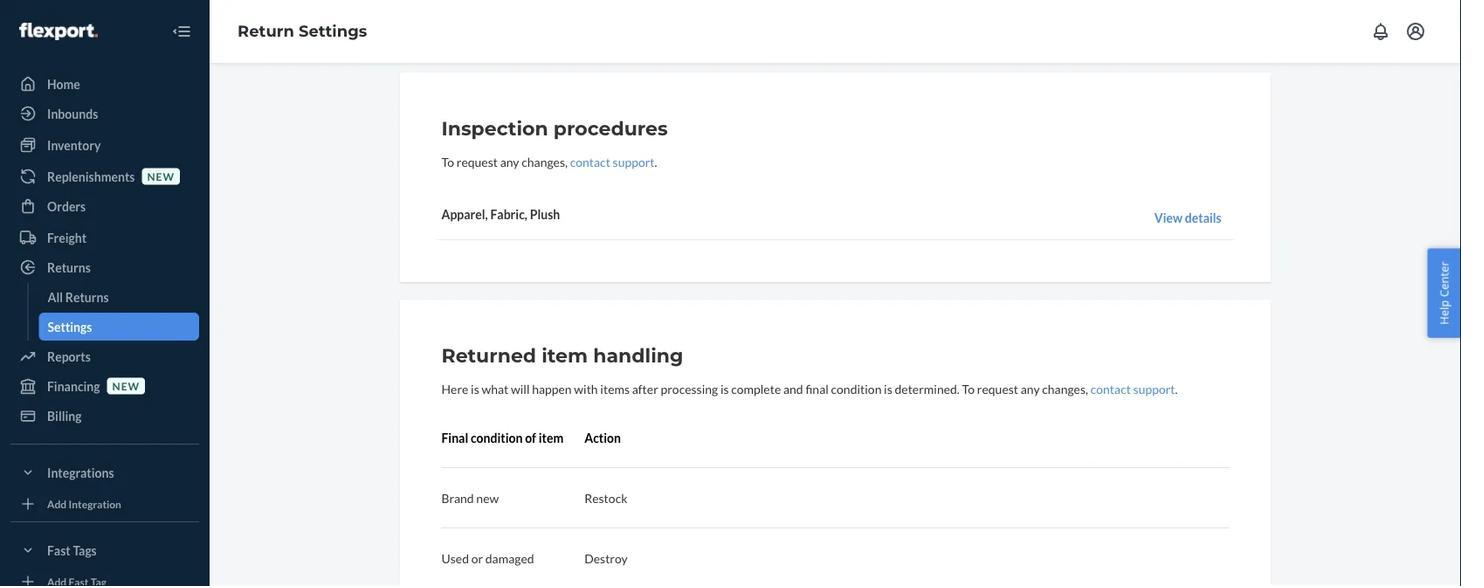 Task type: describe. For each thing, give the bounding box(es) containing it.
billing link
[[10, 402, 199, 430]]

1 is from the left
[[471, 381, 479, 396]]

new for replenishments
[[147, 170, 175, 183]]

integrations
[[47, 465, 114, 480]]

integration
[[69, 497, 121, 510]]

open notifications image
[[1371, 21, 1392, 42]]

reports
[[47, 349, 91, 364]]

help center button
[[1428, 248, 1462, 338]]

freight
[[47, 230, 87, 245]]

1 vertical spatial request
[[977, 381, 1019, 396]]

add
[[47, 497, 67, 510]]

contact support link for returned item handling
[[1091, 381, 1176, 396]]

billing
[[47, 408, 82, 423]]

contact support link for inspection procedures
[[570, 154, 655, 169]]

handling
[[593, 344, 684, 367]]

freight link
[[10, 224, 199, 252]]

new for financing
[[112, 380, 140, 392]]

here
[[442, 381, 469, 396]]

home
[[47, 76, 80, 91]]

procedures
[[554, 117, 668, 140]]

inventory
[[47, 138, 101, 152]]

after
[[632, 381, 659, 396]]

to request any changes, contact support .
[[442, 154, 657, 169]]

determined.
[[895, 381, 960, 396]]

home link
[[10, 70, 199, 98]]

all returns link
[[39, 283, 199, 311]]

1 vertical spatial changes,
[[1043, 381, 1089, 396]]

destroy
[[585, 551, 628, 566]]

apparel,
[[442, 207, 488, 221]]

action
[[585, 430, 621, 445]]

center
[[1437, 261, 1452, 297]]

1 horizontal spatial settings
[[299, 22, 367, 41]]

return settings
[[238, 22, 367, 41]]

fast tags button
[[10, 536, 199, 564]]

help center
[[1437, 261, 1452, 325]]

return settings link
[[238, 22, 367, 41]]

fast
[[47, 543, 71, 558]]

settings link
[[39, 313, 199, 341]]

inspection procedures
[[442, 117, 668, 140]]

details
[[1185, 210, 1222, 225]]

1 horizontal spatial to
[[962, 381, 975, 396]]

financing
[[47, 379, 100, 394]]

of
[[525, 430, 536, 445]]

0 vertical spatial to
[[442, 154, 454, 169]]

inventory link
[[10, 131, 199, 159]]

add integration link
[[10, 494, 199, 515]]

complete
[[731, 381, 781, 396]]

orders
[[47, 199, 86, 214]]

0 vertical spatial contact
[[570, 154, 611, 169]]

add integration
[[47, 497, 121, 510]]

returned
[[442, 344, 536, 367]]

used or damaged
[[442, 551, 534, 566]]

with
[[574, 381, 598, 396]]

flexport logo image
[[19, 23, 98, 40]]

1 horizontal spatial .
[[1176, 381, 1178, 396]]

view
[[1155, 210, 1183, 225]]

0 vertical spatial changes,
[[522, 154, 568, 169]]

will
[[511, 381, 530, 396]]

fast tags
[[47, 543, 97, 558]]

final
[[806, 381, 829, 396]]

1 horizontal spatial any
[[1021, 381, 1040, 396]]



Task type: vqa. For each thing, say whether or not it's contained in the screenshot.
"Fast"
yes



Task type: locate. For each thing, give the bounding box(es) containing it.
1 horizontal spatial contact
[[1091, 381, 1131, 396]]

condition right final
[[831, 381, 882, 396]]

0 horizontal spatial contact
[[570, 154, 611, 169]]

settings right return
[[299, 22, 367, 41]]

0 horizontal spatial is
[[471, 381, 479, 396]]

reports link
[[10, 342, 199, 370]]

contact
[[570, 154, 611, 169], [1091, 381, 1131, 396]]

2 horizontal spatial is
[[884, 381, 893, 396]]

1 vertical spatial condition
[[471, 430, 523, 445]]

0 vertical spatial condition
[[831, 381, 882, 396]]

request right determined.
[[977, 381, 1019, 396]]

returns link
[[10, 253, 199, 281]]

new right brand
[[476, 491, 499, 505]]

0 horizontal spatial request
[[457, 154, 498, 169]]

tags
[[73, 543, 97, 558]]

plush
[[530, 207, 560, 221]]

orders link
[[10, 192, 199, 220]]

item
[[542, 344, 588, 367], [539, 430, 564, 445]]

0 vertical spatial contact support link
[[570, 154, 655, 169]]

1 horizontal spatial new
[[147, 170, 175, 183]]

1 horizontal spatial contact support link
[[1091, 381, 1176, 396]]

what
[[482, 381, 509, 396]]

help
[[1437, 300, 1452, 325]]

returns down freight
[[47, 260, 91, 275]]

0 vertical spatial request
[[457, 154, 498, 169]]

0 vertical spatial new
[[147, 170, 175, 183]]

close navigation image
[[171, 21, 192, 42]]

1 vertical spatial contact
[[1091, 381, 1131, 396]]

0 horizontal spatial changes,
[[522, 154, 568, 169]]

condition
[[831, 381, 882, 396], [471, 430, 523, 445]]

return
[[238, 22, 294, 41]]

to right determined.
[[962, 381, 975, 396]]

0 horizontal spatial any
[[500, 154, 519, 169]]

items
[[601, 381, 630, 396]]

0 horizontal spatial .
[[655, 154, 657, 169]]

contact support link
[[570, 154, 655, 169], [1091, 381, 1176, 396]]

0 horizontal spatial support
[[613, 154, 655, 169]]

to up "apparel,"
[[442, 154, 454, 169]]

1 vertical spatial any
[[1021, 381, 1040, 396]]

inspection
[[442, 117, 548, 140]]

0 horizontal spatial to
[[442, 154, 454, 169]]

1 vertical spatial returns
[[65, 290, 109, 304]]

view details button
[[1155, 209, 1222, 226]]

happen
[[532, 381, 572, 396]]

1 horizontal spatial request
[[977, 381, 1019, 396]]

all returns
[[48, 290, 109, 304]]

returns right the all
[[65, 290, 109, 304]]

processing
[[661, 381, 718, 396]]

returned item handling
[[442, 344, 684, 367]]

final condition of item
[[442, 430, 564, 445]]

to
[[442, 154, 454, 169], [962, 381, 975, 396]]

open account menu image
[[1406, 21, 1427, 42]]

0 vertical spatial returns
[[47, 260, 91, 275]]

2 vertical spatial new
[[476, 491, 499, 505]]

new up the orders link
[[147, 170, 175, 183]]

item up happen at the bottom left of page
[[542, 344, 588, 367]]

all
[[48, 290, 63, 304]]

1 horizontal spatial support
[[1134, 381, 1176, 396]]

0 horizontal spatial new
[[112, 380, 140, 392]]

settings
[[299, 22, 367, 41], [48, 319, 92, 334]]

is left complete
[[721, 381, 729, 396]]

2 is from the left
[[721, 381, 729, 396]]

item right of
[[539, 430, 564, 445]]

changes,
[[522, 154, 568, 169], [1043, 381, 1089, 396]]

0 vertical spatial .
[[655, 154, 657, 169]]

is left 'what'
[[471, 381, 479, 396]]

condition left of
[[471, 430, 523, 445]]

2 horizontal spatial new
[[476, 491, 499, 505]]

0 horizontal spatial settings
[[48, 319, 92, 334]]

any
[[500, 154, 519, 169], [1021, 381, 1040, 396]]

0 vertical spatial item
[[542, 344, 588, 367]]

used
[[442, 551, 469, 566]]

integrations button
[[10, 459, 199, 487]]

inbounds
[[47, 106, 98, 121]]

0 horizontal spatial condition
[[471, 430, 523, 445]]

3 is from the left
[[884, 381, 893, 396]]

view details
[[1155, 210, 1222, 225]]

is
[[471, 381, 479, 396], [721, 381, 729, 396], [884, 381, 893, 396]]

fabric,
[[491, 207, 528, 221]]

restock
[[585, 491, 628, 505]]

request down inspection
[[457, 154, 498, 169]]

brand new
[[442, 491, 499, 505]]

here is what will happen with items after processing is complete and final condition is determined. to request any changes, contact support .
[[442, 381, 1178, 396]]

0 horizontal spatial contact support link
[[570, 154, 655, 169]]

1 horizontal spatial condition
[[831, 381, 882, 396]]

settings up 'reports'
[[48, 319, 92, 334]]

replenishments
[[47, 169, 135, 184]]

1 vertical spatial to
[[962, 381, 975, 396]]

1 horizontal spatial is
[[721, 381, 729, 396]]

new down reports link
[[112, 380, 140, 392]]

0 vertical spatial support
[[613, 154, 655, 169]]

returns
[[47, 260, 91, 275], [65, 290, 109, 304]]

and
[[784, 381, 803, 396]]

support
[[613, 154, 655, 169], [1134, 381, 1176, 396]]

1 vertical spatial new
[[112, 380, 140, 392]]

1 vertical spatial .
[[1176, 381, 1178, 396]]

inbounds link
[[10, 100, 199, 128]]

1 vertical spatial settings
[[48, 319, 92, 334]]

or
[[471, 551, 483, 566]]

apparel, fabric, plush
[[442, 207, 560, 221]]

request
[[457, 154, 498, 169], [977, 381, 1019, 396]]

0 vertical spatial any
[[500, 154, 519, 169]]

.
[[655, 154, 657, 169], [1176, 381, 1178, 396]]

1 vertical spatial contact support link
[[1091, 381, 1176, 396]]

brand
[[442, 491, 474, 505]]

1 horizontal spatial changes,
[[1043, 381, 1089, 396]]

1 vertical spatial support
[[1134, 381, 1176, 396]]

1 vertical spatial item
[[539, 430, 564, 445]]

0 vertical spatial settings
[[299, 22, 367, 41]]

final
[[442, 430, 468, 445]]

new
[[147, 170, 175, 183], [112, 380, 140, 392], [476, 491, 499, 505]]

damaged
[[486, 551, 534, 566]]

is left determined.
[[884, 381, 893, 396]]



